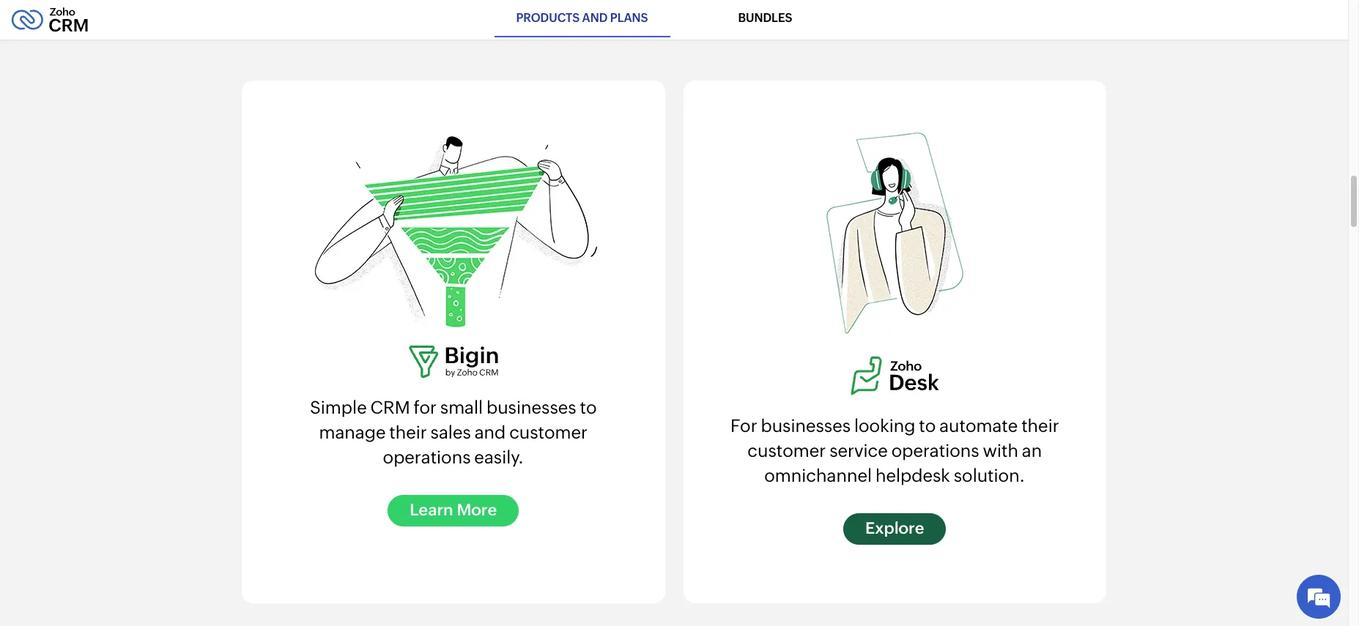 Task type: locate. For each thing, give the bounding box(es) containing it.
1 horizontal spatial customer
[[748, 441, 826, 461]]

mentioned.
[[796, 29, 847, 40]]

more
[[457, 502, 497, 520]]

businesses up easily.
[[487, 398, 577, 418]]

for
[[414, 398, 437, 418]]

customer inside 'simple crm for small businesses to manage their sales and customer operations easily.'
[[510, 423, 588, 443]]

and inside 'simple crm for small businesses to manage their sales and customer operations easily.'
[[475, 423, 506, 443]]

customer up easily.
[[510, 423, 588, 443]]

1 horizontal spatial their
[[1022, 417, 1060, 437]]

1 horizontal spatial and
[[583, 11, 608, 25]]

operations up helpdesk
[[892, 441, 980, 461]]

operations inside 'simple crm for small businesses to manage their sales and customer operations easily.'
[[383, 448, 471, 467]]

learn
[[410, 502, 454, 520]]

their up an
[[1022, 417, 1060, 437]]

customer up omnichannel
[[748, 441, 826, 461]]

businesses
[[487, 398, 577, 418], [761, 417, 851, 437]]

0 horizontal spatial their
[[390, 423, 427, 443]]

an
[[1023, 441, 1043, 461]]

0 horizontal spatial businesses
[[487, 398, 577, 418]]

and
[[583, 11, 608, 25], [475, 423, 506, 443]]

products
[[517, 11, 580, 25]]

to
[[739, 29, 748, 40], [580, 398, 597, 418], [920, 417, 936, 437]]

bundles
[[739, 11, 793, 25]]

operations
[[892, 441, 980, 461], [383, 448, 471, 467]]

and up gst,
[[583, 11, 608, 25]]

with
[[983, 441, 1019, 461]]

learn more
[[410, 502, 497, 520]]

to inside the for businesses looking to automate their customer service operations with an omnichannel helpdesk solution.
[[920, 417, 936, 437]]

local
[[502, 29, 526, 40]]

automate
[[940, 417, 1019, 437]]

products and plans
[[517, 11, 649, 25]]

and up easily.
[[475, 423, 506, 443]]

(vat,
[[553, 29, 574, 40]]

explore
[[866, 520, 925, 538]]

local taxes (vat, gst, etc.) will be charged in addition to the prices mentioned.
[[502, 29, 847, 40]]

customer
[[510, 423, 588, 443], [748, 441, 826, 461]]

etc.)
[[598, 29, 619, 40]]

their
[[1022, 417, 1060, 437], [390, 423, 427, 443]]

bigin testimonial img image
[[310, 132, 597, 334]]

1 vertical spatial and
[[475, 423, 506, 443]]

operations down sales
[[383, 448, 471, 467]]

prices
[[766, 29, 794, 40]]

0 horizontal spatial operations
[[383, 448, 471, 467]]

simple crm for small businesses to manage their sales and customer operations easily.
[[310, 398, 597, 467]]

1 horizontal spatial businesses
[[761, 417, 851, 437]]

taxes
[[528, 29, 551, 40]]

businesses up omnichannel
[[761, 417, 851, 437]]

0 horizontal spatial and
[[475, 423, 506, 443]]

2 horizontal spatial to
[[920, 417, 936, 437]]

1 horizontal spatial operations
[[892, 441, 980, 461]]

their down for
[[390, 423, 427, 443]]

crm
[[371, 398, 410, 418]]

plans
[[611, 11, 649, 25]]

looking
[[855, 417, 916, 437]]

0 horizontal spatial customer
[[510, 423, 588, 443]]

0 horizontal spatial to
[[580, 398, 597, 418]]



Task type: vqa. For each thing, say whether or not it's contained in the screenshot.
knowledge in the right of the page
no



Task type: describe. For each thing, give the bounding box(es) containing it.
in
[[690, 29, 698, 40]]

charged
[[651, 29, 688, 40]]

omnichannel
[[765, 466, 872, 486]]

0 vertical spatial and
[[583, 11, 608, 25]]

for
[[731, 417, 758, 437]]

easily.
[[475, 448, 524, 467]]

solution.
[[954, 466, 1026, 486]]

gst,
[[576, 29, 597, 40]]

the
[[750, 29, 764, 40]]

zoho crm logo image
[[11, 4, 89, 36]]

learn more link
[[388, 496, 519, 527]]

will
[[621, 29, 635, 40]]

be
[[637, 29, 649, 40]]

1 horizontal spatial to
[[739, 29, 748, 40]]

desk testimonial img image
[[797, 132, 994, 334]]

helpdesk
[[876, 466, 951, 486]]

customer inside the for businesses looking to automate their customer service operations with an omnichannel helpdesk solution.
[[748, 441, 826, 461]]

businesses inside 'simple crm for small businesses to manage their sales and customer operations easily.'
[[487, 398, 577, 418]]

simple
[[310, 398, 367, 418]]

to inside 'simple crm for small businesses to manage their sales and customer operations easily.'
[[580, 398, 597, 418]]

addition
[[700, 29, 737, 40]]

manage
[[319, 423, 386, 443]]

their inside the for businesses looking to automate their customer service operations with an omnichannel helpdesk solution.
[[1022, 417, 1060, 437]]

service
[[830, 441, 888, 461]]

for businesses looking to automate their customer service operations with an omnichannel helpdesk solution.
[[731, 417, 1060, 486]]

operations inside the for businesses looking to automate their customer service operations with an omnichannel helpdesk solution.
[[892, 441, 980, 461]]

explore link
[[844, 514, 947, 546]]

small
[[440, 398, 483, 418]]

their inside 'simple crm for small businesses to manage their sales and customer operations easily.'
[[390, 423, 427, 443]]

sales
[[431, 423, 471, 443]]

businesses inside the for businesses looking to automate their customer service operations with an omnichannel helpdesk solution.
[[761, 417, 851, 437]]



